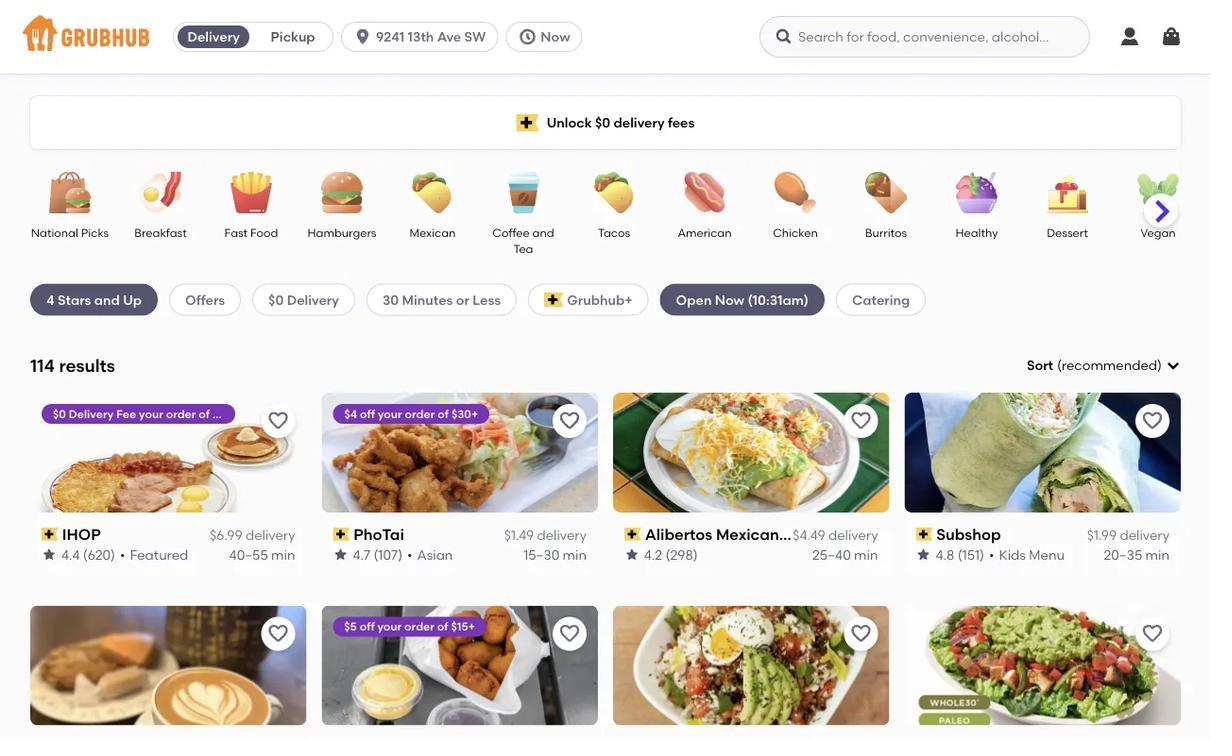 Task type: describe. For each thing, give the bounding box(es) containing it.
4.2 (298)
[[644, 547, 698, 563]]

min for alibertos mexican food
[[854, 547, 878, 563]]

)
[[1157, 358, 1162, 374]]

breakfast
[[134, 226, 187, 239]]

fees
[[668, 115, 695, 131]]

save this restaurant image for $0 delivery fee your order of $15+
[[267, 410, 290, 432]]

unlock $0 delivery fees
[[547, 115, 695, 131]]

main navigation navigation
[[0, 0, 1211, 74]]

alibertos mexican food
[[645, 526, 820, 544]]

pickup
[[271, 29, 315, 45]]

4.2
[[644, 547, 663, 563]]

subshop
[[936, 526, 1001, 544]]

4.7 (107)
[[353, 547, 403, 563]]

30 minutes or less
[[383, 292, 501, 308]]

harried & hungry logo image
[[613, 606, 889, 726]]

subscription pass image for subshop
[[916, 528, 933, 541]]

of for $4 off your order of $30+
[[438, 407, 449, 421]]

40–55
[[229, 547, 268, 563]]

$5 off your order of $15+
[[344, 620, 475, 634]]

(151)
[[958, 547, 984, 563]]

results
[[59, 355, 115, 376]]

$0 delivery
[[268, 292, 339, 308]]

(107)
[[374, 547, 403, 563]]

$5
[[344, 620, 357, 634]]

tea
[[513, 242, 533, 256]]

american image
[[672, 172, 738, 214]]

25–40 min
[[812, 547, 878, 563]]

sw
[[464, 29, 486, 45]]

grubhub plus flag logo image for unlock $0 delivery fees
[[516, 114, 539, 132]]

tacos image
[[581, 172, 647, 214]]

• kids menu
[[989, 547, 1065, 563]]

1 horizontal spatial food
[[783, 526, 820, 544]]

$0 delivery fee your order of $15+
[[53, 407, 237, 421]]

114
[[30, 355, 55, 376]]

min for photai
[[563, 547, 587, 563]]

fee
[[116, 407, 136, 421]]

ave
[[437, 29, 461, 45]]

healthy
[[956, 226, 998, 239]]

0 vertical spatial $0
[[595, 115, 610, 131]]

25–40
[[812, 547, 851, 563]]

hamburgers image
[[309, 172, 375, 214]]

star icon image for ihop
[[42, 547, 57, 563]]

(
[[1057, 358, 1062, 374]]

$1.49
[[504, 528, 534, 544]]

• for subshop
[[989, 547, 994, 563]]

4.4 (620)
[[61, 547, 115, 563]]

open
[[676, 292, 712, 308]]

recommended
[[1062, 358, 1157, 374]]

off for $5
[[360, 620, 375, 634]]

• for ihop
[[120, 547, 125, 563]]

0 horizontal spatial food
[[250, 226, 278, 239]]

subshop logo image
[[905, 393, 1181, 513]]

burritos image
[[853, 172, 919, 214]]

none field containing sort
[[1027, 356, 1181, 375]]

(10:31am)
[[748, 292, 809, 308]]

delivery inside 'button'
[[187, 29, 240, 45]]

114 results
[[30, 355, 115, 376]]

save this restaurant image for $5 off your order of $15+
[[558, 623, 581, 646]]

$1.99 delivery
[[1087, 528, 1170, 544]]

• featured
[[120, 547, 188, 563]]

delivery button
[[174, 22, 253, 52]]

9241
[[376, 29, 404, 45]]

national picks image
[[37, 172, 103, 214]]

american
[[678, 226, 732, 239]]

offers
[[185, 292, 225, 308]]

bang bang cafe logo image
[[30, 606, 307, 726]]

save this restaurant image for bang bang cafe logo
[[267, 623, 290, 646]]

$4.49
[[793, 528, 825, 544]]

picks
[[81, 226, 109, 239]]

stars
[[58, 292, 91, 308]]

healthy image
[[944, 172, 1010, 214]]

subscription pass image for ihop
[[42, 528, 58, 541]]

chicken image
[[762, 172, 829, 214]]

grubhub plus flag logo image for grubhub+
[[544, 292, 563, 307]]

0 horizontal spatial mexican
[[410, 226, 456, 239]]

featured
[[130, 547, 188, 563]]

chicken
[[773, 226, 818, 239]]

hamburgers
[[307, 226, 376, 239]]

your for $5
[[378, 620, 402, 634]]

subscription pass image for photai
[[333, 528, 350, 541]]

save this restaurant image for subshop logo
[[1141, 410, 1164, 432]]

star icon image for subshop
[[916, 547, 931, 563]]

chipotle logo image
[[905, 606, 1181, 726]]

pickup button
[[253, 22, 333, 52]]

save this restaurant image for harried & hungry logo
[[850, 623, 872, 646]]

delivery for photai
[[537, 528, 587, 544]]

$30+
[[451, 407, 478, 421]]

kids
[[999, 547, 1026, 563]]

40–55 min
[[229, 547, 295, 563]]

national
[[31, 226, 78, 239]]

up
[[123, 292, 142, 308]]

$6.99
[[210, 528, 242, 544]]

vegan image
[[1125, 172, 1191, 214]]

grubhub+
[[567, 292, 633, 308]]

your for $4
[[378, 407, 402, 421]]

$4.49 delivery
[[793, 528, 878, 544]]

minutes
[[402, 292, 453, 308]]

boss drive-in logo image
[[322, 606, 598, 726]]

photai
[[353, 526, 404, 544]]

order for $5 off your order of $15+
[[405, 620, 435, 634]]

ihop
[[62, 526, 101, 544]]

15–30
[[524, 547, 560, 563]]

delivery left fees
[[614, 115, 665, 131]]

• asian
[[407, 547, 453, 563]]

9241 13th ave sw button
[[341, 22, 506, 52]]

(298)
[[666, 547, 698, 563]]



Task type: locate. For each thing, give the bounding box(es) containing it.
off
[[360, 407, 375, 421], [360, 620, 375, 634]]

3 min from the left
[[854, 547, 878, 563]]

svg image inside now "button"
[[518, 27, 537, 46]]

0 horizontal spatial •
[[120, 547, 125, 563]]

1 horizontal spatial subscription pass image
[[333, 528, 350, 541]]

• right the (151)
[[989, 547, 994, 563]]

star icon image down subscription pass image
[[624, 547, 640, 563]]

delivery
[[187, 29, 240, 45], [287, 292, 339, 308], [69, 407, 114, 421]]

$15+
[[213, 407, 237, 421], [451, 620, 475, 634]]

delivery up 40–55 min
[[246, 528, 295, 544]]

$0 for $0 delivery
[[268, 292, 284, 308]]

4.8
[[936, 547, 954, 563]]

0 vertical spatial mexican
[[410, 226, 456, 239]]

0 vertical spatial off
[[360, 407, 375, 421]]

0 horizontal spatial now
[[541, 29, 570, 45]]

now right open
[[715, 292, 744, 308]]

0 vertical spatial delivery
[[187, 29, 240, 45]]

subscription pass image left ihop
[[42, 528, 58, 541]]

1 horizontal spatial grubhub plus flag logo image
[[544, 292, 563, 307]]

delivery for ihop
[[246, 528, 295, 544]]

0 vertical spatial food
[[250, 226, 278, 239]]

delivery for $0 delivery fee your order of $15+
[[69, 407, 114, 421]]

0 vertical spatial and
[[532, 226, 554, 239]]

subscription pass image
[[624, 528, 641, 541]]

save this restaurant image down 20–35 min
[[1141, 623, 1164, 646]]

$4
[[344, 407, 357, 421]]

svg image
[[1160, 26, 1183, 48], [1166, 358, 1181, 373]]

your
[[139, 407, 163, 421], [378, 407, 402, 421], [378, 620, 402, 634]]

dessert
[[1047, 226, 1088, 239]]

0 horizontal spatial subscription pass image
[[42, 528, 58, 541]]

• right (620)
[[120, 547, 125, 563]]

30
[[383, 292, 399, 308]]

your right $5
[[378, 620, 402, 634]]

min for subshop
[[1146, 547, 1170, 563]]

save this restaurant image
[[558, 410, 581, 432], [850, 410, 872, 432], [1141, 410, 1164, 432], [267, 623, 290, 646], [850, 623, 872, 646]]

1 vertical spatial now
[[715, 292, 744, 308]]

star icon image left 4.4
[[42, 547, 57, 563]]

of
[[199, 407, 210, 421], [438, 407, 449, 421], [437, 620, 449, 634]]

food right fast
[[250, 226, 278, 239]]

$1.99
[[1087, 528, 1117, 544]]

tacos
[[598, 226, 630, 239]]

sort ( recommended )
[[1027, 358, 1162, 374]]

15–30 min
[[524, 547, 587, 563]]

now right sw
[[541, 29, 570, 45]]

$6.99 delivery
[[210, 528, 295, 544]]

mexican down mexican image
[[410, 226, 456, 239]]

save this restaurant image for alibertos mexican food logo
[[850, 410, 872, 432]]

save this restaurant image left $4
[[267, 410, 290, 432]]

min right 25–40
[[854, 547, 878, 563]]

2 horizontal spatial •
[[989, 547, 994, 563]]

fast
[[224, 226, 248, 239]]

and inside coffee and tea
[[532, 226, 554, 239]]

your right the fee
[[139, 407, 163, 421]]

2 horizontal spatial $0
[[595, 115, 610, 131]]

order left $30+
[[405, 407, 435, 421]]

coffee and tea image
[[490, 172, 556, 214]]

1 vertical spatial svg image
[[1166, 358, 1181, 373]]

svg image inside main navigation navigation
[[1160, 26, 1183, 48]]

0 horizontal spatial $15+
[[213, 407, 237, 421]]

4 stars and up
[[46, 292, 142, 308]]

1 vertical spatial and
[[94, 292, 120, 308]]

1 horizontal spatial now
[[715, 292, 744, 308]]

1 vertical spatial $15+
[[451, 620, 475, 634]]

1 vertical spatial off
[[360, 620, 375, 634]]

subscription pass image
[[42, 528, 58, 541], [333, 528, 350, 541], [916, 528, 933, 541]]

delivery left pickup
[[187, 29, 240, 45]]

1 horizontal spatial mexican
[[716, 526, 779, 544]]

3 subscription pass image from the left
[[916, 528, 933, 541]]

2 min from the left
[[563, 547, 587, 563]]

4 star icon image from the left
[[916, 547, 931, 563]]

1 vertical spatial $0
[[268, 292, 284, 308]]

9241 13th ave sw
[[376, 29, 486, 45]]

grubhub plus flag logo image left unlock
[[516, 114, 539, 132]]

0 vertical spatial grubhub plus flag logo image
[[516, 114, 539, 132]]

min right "20–35"
[[1146, 547, 1170, 563]]

delivery for alibertos mexican food
[[828, 528, 878, 544]]

burritos
[[865, 226, 907, 239]]

of down asian
[[437, 620, 449, 634]]

$0
[[595, 115, 610, 131], [268, 292, 284, 308], [53, 407, 66, 421]]

star icon image for photai
[[333, 547, 348, 563]]

2 horizontal spatial delivery
[[287, 292, 339, 308]]

$0 down 114 results
[[53, 407, 66, 421]]

less
[[473, 292, 501, 308]]

4
[[46, 292, 54, 308]]

food
[[250, 226, 278, 239], [783, 526, 820, 544]]

$0 for $0 delivery fee your order of $15+
[[53, 407, 66, 421]]

4.4
[[61, 547, 80, 563]]

alibertos mexican food logo image
[[613, 393, 889, 513]]

delivery up 15–30 min
[[537, 528, 587, 544]]

vegan
[[1141, 226, 1176, 239]]

1 • from the left
[[120, 547, 125, 563]]

1 vertical spatial grubhub plus flag logo image
[[544, 292, 563, 307]]

mexican image
[[400, 172, 466, 214]]

mexican left $4.49
[[716, 526, 779, 544]]

1 subscription pass image from the left
[[42, 528, 58, 541]]

3 • from the left
[[989, 547, 994, 563]]

photai  logo image
[[322, 393, 598, 513]]

save this restaurant image
[[267, 410, 290, 432], [558, 623, 581, 646], [1141, 623, 1164, 646]]

coffee and tea
[[492, 226, 554, 256]]

now button
[[506, 22, 590, 52]]

delivery up 25–40 min at the right bottom of page
[[828, 528, 878, 544]]

1 horizontal spatial and
[[532, 226, 554, 239]]

dessert image
[[1034, 172, 1101, 214]]

• right (107)
[[407, 547, 412, 563]]

of right the fee
[[199, 407, 210, 421]]

0 horizontal spatial and
[[94, 292, 120, 308]]

your right $4
[[378, 407, 402, 421]]

star icon image left 4.8
[[916, 547, 931, 563]]

now inside "button"
[[541, 29, 570, 45]]

13th
[[408, 29, 434, 45]]

menu
[[1029, 547, 1065, 563]]

•
[[120, 547, 125, 563], [407, 547, 412, 563], [989, 547, 994, 563]]

0 horizontal spatial $0
[[53, 407, 66, 421]]

Search for food, convenience, alcohol... search field
[[760, 16, 1090, 58]]

order right $5
[[405, 620, 435, 634]]

of for $5 off your order of $15+
[[437, 620, 449, 634]]

or
[[456, 292, 469, 308]]

fast food image
[[218, 172, 284, 214]]

1 min from the left
[[271, 547, 295, 563]]

delivery
[[614, 115, 665, 131], [246, 528, 295, 544], [537, 528, 587, 544], [828, 528, 878, 544], [1120, 528, 1170, 544]]

off right $4
[[360, 407, 375, 421]]

food up 25–40
[[783, 526, 820, 544]]

off right $5
[[360, 620, 375, 634]]

off for $4
[[360, 407, 375, 421]]

1 vertical spatial mexican
[[716, 526, 779, 544]]

order for $4 off your order of $30+
[[405, 407, 435, 421]]

mexican
[[410, 226, 456, 239], [716, 526, 779, 544]]

0 vertical spatial now
[[541, 29, 570, 45]]

save this restaurant image down 15–30 min
[[558, 623, 581, 646]]

delivery down the hamburgers
[[287, 292, 339, 308]]

and up tea
[[532, 226, 554, 239]]

2 horizontal spatial save this restaurant image
[[1141, 623, 1164, 646]]

grubhub plus flag logo image
[[516, 114, 539, 132], [544, 292, 563, 307]]

ihop logo image
[[30, 393, 307, 513]]

0 horizontal spatial save this restaurant image
[[267, 410, 290, 432]]

breakfast image
[[128, 172, 194, 214]]

1 horizontal spatial save this restaurant image
[[558, 623, 581, 646]]

0 vertical spatial $15+
[[213, 407, 237, 421]]

1 star icon image from the left
[[42, 547, 57, 563]]

min right 15–30
[[563, 547, 587, 563]]

delivery for $0 delivery
[[287, 292, 339, 308]]

$4 off your order of $30+
[[344, 407, 478, 421]]

star icon image left 4.7
[[333, 547, 348, 563]]

and left up
[[94, 292, 120, 308]]

coffee
[[492, 226, 530, 239]]

1 vertical spatial delivery
[[287, 292, 339, 308]]

svg image inside 9241 13th ave sw button
[[353, 27, 372, 46]]

$0 right unlock
[[595, 115, 610, 131]]

20–35
[[1104, 547, 1142, 563]]

national picks
[[31, 226, 109, 239]]

2 vertical spatial delivery
[[69, 407, 114, 421]]

open now (10:31am)
[[676, 292, 809, 308]]

now
[[541, 29, 570, 45], [715, 292, 744, 308]]

alibertos
[[645, 526, 712, 544]]

subscription pass image left photai
[[333, 528, 350, 541]]

delivery up 20–35 min
[[1120, 528, 1170, 544]]

delivery for subshop
[[1120, 528, 1170, 544]]

0 horizontal spatial delivery
[[69, 407, 114, 421]]

2 vertical spatial $0
[[53, 407, 66, 421]]

subscription pass image left subshop
[[916, 528, 933, 541]]

1 horizontal spatial $0
[[268, 292, 284, 308]]

order right the fee
[[166, 407, 196, 421]]

svg image
[[1119, 26, 1141, 48], [353, 27, 372, 46], [518, 27, 537, 46], [775, 27, 794, 46]]

$0 right offers
[[268, 292, 284, 308]]

0 vertical spatial svg image
[[1160, 26, 1183, 48]]

catering
[[852, 292, 910, 308]]

save this restaurant button
[[261, 404, 295, 438], [553, 404, 587, 438], [844, 404, 878, 438], [1136, 404, 1170, 438], [261, 618, 295, 652], [553, 618, 587, 652], [844, 618, 878, 652], [1136, 618, 1170, 652]]

0 horizontal spatial grubhub plus flag logo image
[[516, 114, 539, 132]]

None field
[[1027, 356, 1181, 375]]

2 horizontal spatial subscription pass image
[[916, 528, 933, 541]]

(620)
[[83, 547, 115, 563]]

1 horizontal spatial •
[[407, 547, 412, 563]]

2 star icon image from the left
[[333, 547, 348, 563]]

min right the 40–55
[[271, 547, 295, 563]]

20–35 min
[[1104, 547, 1170, 563]]

asian
[[417, 547, 453, 563]]

unlock
[[547, 115, 592, 131]]

$1.49 delivery
[[504, 528, 587, 544]]

min
[[271, 547, 295, 563], [563, 547, 587, 563], [854, 547, 878, 563], [1146, 547, 1170, 563]]

grubhub plus flag logo image left the grubhub+
[[544, 292, 563, 307]]

2 • from the left
[[407, 547, 412, 563]]

of left $30+
[[438, 407, 449, 421]]

1 horizontal spatial $15+
[[451, 620, 475, 634]]

1 vertical spatial food
[[783, 526, 820, 544]]

1 horizontal spatial delivery
[[187, 29, 240, 45]]

min for ihop
[[271, 547, 295, 563]]

delivery left the fee
[[69, 407, 114, 421]]

2 subscription pass image from the left
[[333, 528, 350, 541]]

sort
[[1027, 358, 1053, 374]]

star icon image
[[42, 547, 57, 563], [333, 547, 348, 563], [624, 547, 640, 563], [916, 547, 931, 563]]

• for photai
[[407, 547, 412, 563]]

and
[[532, 226, 554, 239], [94, 292, 120, 308]]

fast food
[[224, 226, 278, 239]]

4 min from the left
[[1146, 547, 1170, 563]]

4.7
[[353, 547, 370, 563]]

3 star icon image from the left
[[624, 547, 640, 563]]



Task type: vqa. For each thing, say whether or not it's contained in the screenshot.
To
no



